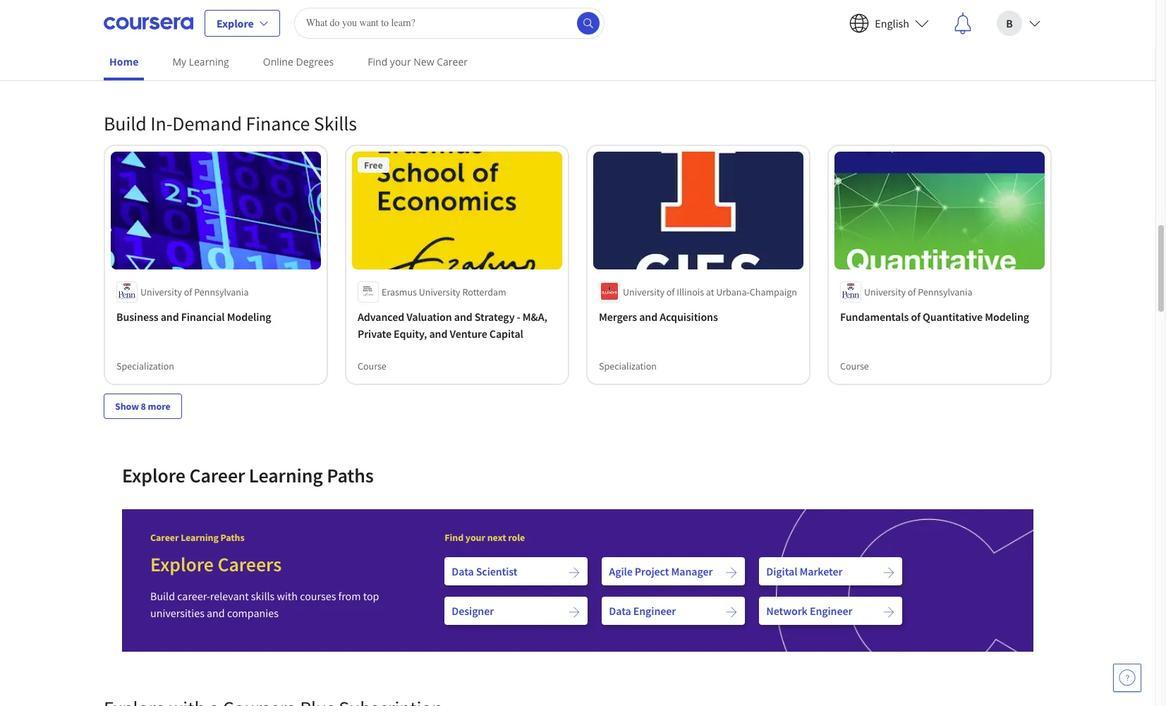 Task type: locate. For each thing, give the bounding box(es) containing it.
explore down career learning paths in the bottom of the page
[[150, 552, 214, 577]]

1 horizontal spatial your
[[466, 532, 486, 544]]

build up universities
[[150, 589, 175, 604]]

1 horizontal spatial paths
[[327, 463, 374, 488]]

engineer for network engineer
[[810, 604, 853, 618]]

skills
[[314, 110, 357, 136]]

university for mergers
[[623, 285, 665, 298]]

careers
[[218, 552, 282, 577]]

your left new
[[390, 55, 411, 68]]

explore down 'more' at the left bottom
[[122, 463, 186, 488]]

arrow right image left data engineer
[[568, 606, 581, 619]]

designer
[[452, 604, 494, 618]]

2 modeling from the left
[[985, 309, 1030, 323]]

and
[[161, 309, 179, 323], [454, 309, 473, 323], [640, 309, 658, 323], [429, 326, 448, 340], [207, 606, 225, 620]]

arrow right image left the network
[[726, 606, 738, 619]]

of left 'illinois'
[[667, 285, 675, 298]]

None search field
[[294, 7, 605, 38]]

erasmus university rotterdam
[[382, 285, 507, 298]]

at
[[706, 285, 715, 298]]

explore
[[217, 16, 254, 30], [122, 463, 186, 488], [150, 552, 214, 577]]

1 horizontal spatial engineer
[[810, 604, 853, 618]]

and down relevant
[[207, 606, 225, 620]]

pennsylvania for quantitative
[[918, 285, 973, 298]]

modeling right financial
[[227, 309, 271, 323]]

advanced
[[358, 309, 405, 323]]

university up mergers and acquisitions
[[623, 285, 665, 298]]

1 vertical spatial your
[[466, 532, 486, 544]]

1 vertical spatial career
[[189, 463, 245, 488]]

show
[[115, 400, 139, 413]]

your for new
[[390, 55, 411, 68]]

find left new
[[368, 55, 388, 68]]

university up valuation
[[419, 285, 461, 298]]

0 horizontal spatial engineer
[[634, 604, 676, 618]]

in-
[[151, 110, 172, 136]]

english button
[[839, 0, 941, 46]]

pennsylvania up fundamentals of quantitative modeling link
[[918, 285, 973, 298]]

learning
[[189, 55, 229, 68], [249, 463, 323, 488], [181, 532, 219, 544]]

venture
[[450, 326, 487, 340]]

m&a,
[[523, 309, 548, 323]]

scientist
[[476, 565, 518, 579]]

engineer down digital marketer link
[[810, 604, 853, 618]]

data left scientist
[[452, 565, 474, 579]]

2 vertical spatial explore
[[150, 552, 214, 577]]

2 engineer from the left
[[810, 604, 853, 618]]

and right mergers
[[640, 309, 658, 323]]

of up business and financial modeling
[[184, 285, 192, 298]]

online
[[263, 55, 293, 68]]

paths
[[327, 463, 374, 488], [221, 532, 245, 544]]

mergers and acquisitions link
[[599, 308, 798, 325]]

0 horizontal spatial paths
[[221, 532, 245, 544]]

university for fundamentals
[[865, 285, 906, 298]]

build
[[104, 110, 147, 136], [150, 589, 175, 604]]

of for quantitative
[[908, 285, 916, 298]]

1 horizontal spatial career
[[189, 463, 245, 488]]

0 vertical spatial learning
[[189, 55, 229, 68]]

university of pennsylvania
[[140, 285, 249, 298], [865, 285, 973, 298]]

of
[[184, 285, 192, 298], [667, 285, 675, 298], [908, 285, 916, 298], [911, 309, 921, 323]]

1 horizontal spatial data
[[609, 604, 631, 618]]

0 horizontal spatial pennsylvania
[[194, 285, 249, 298]]

university of illinois at urbana-champaign
[[623, 285, 797, 298]]

2 pennsylvania from the left
[[918, 285, 973, 298]]

network
[[767, 604, 808, 618]]

1 university from the left
[[140, 285, 182, 298]]

data
[[452, 565, 474, 579], [609, 604, 631, 618]]

career right new
[[437, 55, 468, 68]]

and down valuation
[[429, 326, 448, 340]]

of up fundamentals of quantitative modeling
[[908, 285, 916, 298]]

explore up my learning link at top
[[217, 16, 254, 30]]

1 vertical spatial data
[[609, 604, 631, 618]]

your
[[390, 55, 411, 68], [466, 532, 486, 544]]

data scientist
[[452, 565, 518, 579]]

find left next
[[445, 532, 464, 544]]

build left the in-
[[104, 110, 147, 136]]

build in-demand finance skills
[[104, 110, 357, 136]]

explore inside explore popup button
[[217, 16, 254, 30]]

arrow right image left agile
[[568, 567, 581, 580]]

2 arrow right image from the top
[[883, 606, 896, 619]]

1 horizontal spatial pennsylvania
[[918, 285, 973, 298]]

free
[[364, 158, 383, 171]]

fundamentals of quantitative modeling
[[841, 309, 1030, 323]]

pennsylvania
[[194, 285, 249, 298], [918, 285, 973, 298]]

with
[[277, 589, 298, 604]]

0 horizontal spatial career
[[150, 532, 179, 544]]

finance
[[246, 110, 310, 136]]

arrow right image inside network engineer link
[[883, 606, 896, 619]]

arrow right image
[[883, 567, 896, 580], [883, 606, 896, 619]]

help center image
[[1119, 670, 1136, 687]]

and right business
[[161, 309, 179, 323]]

champaign
[[750, 285, 797, 298]]

0 vertical spatial explore
[[217, 16, 254, 30]]

agile project manager
[[609, 565, 713, 579]]

data down agile
[[609, 604, 631, 618]]

0 vertical spatial find
[[368, 55, 388, 68]]

of left quantitative
[[911, 309, 921, 323]]

build inside "build career-relevant skills with courses from top universities and companies"
[[150, 589, 175, 604]]

course for fundamentals of quantitative modeling
[[841, 359, 869, 372]]

0 vertical spatial your
[[390, 55, 411, 68]]

business and financial modeling link
[[116, 308, 315, 325]]

your left next
[[466, 532, 486, 544]]

2 horizontal spatial career
[[437, 55, 468, 68]]

pennsylvania up business and financial modeling link
[[194, 285, 249, 298]]

explore for explore careers
[[150, 552, 214, 577]]

find
[[368, 55, 388, 68], [445, 532, 464, 544]]

network engineer link
[[760, 597, 903, 625]]

quantitative
[[923, 309, 983, 323]]

find your new career
[[368, 55, 468, 68]]

your inside find your new career link
[[390, 55, 411, 68]]

0 horizontal spatial build
[[104, 110, 147, 136]]

arrow right image
[[568, 567, 581, 580], [726, 567, 738, 580], [568, 606, 581, 619], [726, 606, 738, 619]]

career up explore careers
[[150, 532, 179, 544]]

digital marketer link
[[760, 558, 903, 586]]

2 university of pennsylvania from the left
[[865, 285, 973, 298]]

find your next role
[[445, 532, 525, 544]]

career learning paths
[[150, 532, 245, 544]]

1 vertical spatial arrow right image
[[883, 606, 896, 619]]

1 vertical spatial paths
[[221, 532, 245, 544]]

1 horizontal spatial modeling
[[985, 309, 1030, 323]]

career up career learning paths in the bottom of the page
[[189, 463, 245, 488]]

modeling for fundamentals of quantitative modeling
[[985, 309, 1030, 323]]

university of pennsylvania up business and financial modeling
[[140, 285, 249, 298]]

1 horizontal spatial specialization
[[599, 359, 657, 372]]

arrow right image inside agile project manager link
[[726, 567, 738, 580]]

build in-demand finance skills collection element
[[95, 88, 1061, 442]]

0 horizontal spatial data
[[452, 565, 474, 579]]

modeling right quantitative
[[985, 309, 1030, 323]]

companies
[[227, 606, 279, 620]]

2 university from the left
[[419, 285, 461, 298]]

0 horizontal spatial specialization
[[116, 359, 174, 372]]

4 university from the left
[[865, 285, 906, 298]]

university up business
[[140, 285, 182, 298]]

1 vertical spatial explore
[[122, 463, 186, 488]]

career
[[437, 55, 468, 68], [189, 463, 245, 488], [150, 532, 179, 544]]

1 vertical spatial build
[[150, 589, 175, 604]]

course
[[337, 36, 365, 49], [358, 359, 387, 372], [841, 359, 869, 372]]

0 horizontal spatial find
[[368, 55, 388, 68]]

arrow right image inside digital marketer link
[[883, 567, 896, 580]]

modeling
[[227, 309, 271, 323], [985, 309, 1030, 323]]

build inside 'element'
[[104, 110, 147, 136]]

1 engineer from the left
[[634, 604, 676, 618]]

0 horizontal spatial modeling
[[227, 309, 271, 323]]

1 arrow right image from the top
[[883, 567, 896, 580]]

1 horizontal spatial university of pennsylvania
[[865, 285, 973, 298]]

arrow right image inside data scientist link
[[568, 567, 581, 580]]

1 horizontal spatial find
[[445, 532, 464, 544]]

1 vertical spatial find
[[445, 532, 464, 544]]

university up fundamentals
[[865, 285, 906, 298]]

engineer
[[634, 604, 676, 618], [810, 604, 853, 618]]

8
[[141, 400, 146, 413]]

arrow right image right manager
[[726, 567, 738, 580]]

university of pennsylvania up fundamentals of quantitative modeling
[[865, 285, 973, 298]]

find for find your new career
[[368, 55, 388, 68]]

coursera image
[[104, 12, 193, 34]]

arrow right image inside data engineer link
[[726, 606, 738, 619]]

0 horizontal spatial your
[[390, 55, 411, 68]]

0 vertical spatial career
[[437, 55, 468, 68]]

3 university from the left
[[623, 285, 665, 298]]

1 university of pennsylvania from the left
[[140, 285, 249, 298]]

arrow right image inside designer link
[[568, 606, 581, 619]]

2 vertical spatial learning
[[181, 532, 219, 544]]

0 horizontal spatial university of pennsylvania
[[140, 285, 249, 298]]

advanced valuation and strategy - m&a, private equity, and venture capital
[[358, 309, 548, 340]]

1 pennsylvania from the left
[[194, 285, 249, 298]]

0 vertical spatial build
[[104, 110, 147, 136]]

What do you want to learn? text field
[[294, 7, 605, 38]]

university of pennsylvania for financial
[[140, 285, 249, 298]]

0 vertical spatial arrow right image
[[883, 567, 896, 580]]

0 vertical spatial data
[[452, 565, 474, 579]]

explore for explore
[[217, 16, 254, 30]]

engineer down project
[[634, 604, 676, 618]]

demand
[[172, 110, 242, 136]]

1 horizontal spatial build
[[150, 589, 175, 604]]

agile
[[609, 565, 633, 579]]

data for data scientist
[[452, 565, 474, 579]]

1 modeling from the left
[[227, 309, 271, 323]]

urbana-
[[717, 285, 750, 298]]



Task type: vqa. For each thing, say whether or not it's contained in the screenshot.
Report an issue
no



Task type: describe. For each thing, give the bounding box(es) containing it.
mergers
[[599, 309, 637, 323]]

data engineer link
[[602, 597, 746, 625]]

course for advanced valuation and strategy - m&a, private equity, and venture capital
[[358, 359, 387, 372]]

from
[[338, 589, 361, 604]]

arrow right image for marketer
[[883, 567, 896, 580]]

arrow right image for scientist
[[568, 567, 581, 580]]

explore button
[[205, 10, 280, 36]]

new
[[414, 55, 434, 68]]

-
[[517, 309, 521, 323]]

arrow right image for engineer
[[883, 606, 896, 619]]

next
[[487, 532, 506, 544]]

of for financial
[[184, 285, 192, 298]]

arrow right image for engineer
[[726, 606, 738, 619]]

home link
[[104, 46, 144, 80]]

learning for career learning paths
[[181, 532, 219, 544]]

data engineer
[[609, 604, 676, 618]]

and inside "build career-relevant skills with courses from top universities and companies"
[[207, 606, 225, 620]]

private
[[358, 326, 392, 340]]

find for find your next role
[[445, 532, 464, 544]]

university of pennsylvania for quantitative
[[865, 285, 973, 298]]

explore career learning paths
[[122, 463, 374, 488]]

explore careers
[[150, 552, 282, 577]]

home
[[109, 55, 139, 68]]

more
[[148, 400, 171, 413]]

illinois
[[677, 285, 704, 298]]

agile project manager link
[[602, 558, 746, 586]]

explore for explore career learning paths
[[122, 463, 186, 488]]

universities
[[150, 606, 205, 620]]

digital
[[767, 565, 798, 579]]

top
[[363, 589, 379, 604]]

mergers and acquisitions
[[599, 309, 718, 323]]

build career-relevant skills with courses from top universities and companies
[[150, 589, 379, 620]]

online degrees
[[263, 55, 334, 68]]

engineer for data engineer
[[634, 604, 676, 618]]

marketer
[[800, 565, 843, 579]]

university for business
[[140, 285, 182, 298]]

english
[[875, 16, 910, 30]]

my learning link
[[167, 46, 235, 78]]

0 vertical spatial paths
[[327, 463, 374, 488]]

and up venture
[[454, 309, 473, 323]]

advanced valuation and strategy - m&a, private equity, and venture capital link
[[358, 308, 557, 342]]

capital
[[490, 326, 524, 340]]

of for acquisitions
[[667, 285, 675, 298]]

my
[[172, 55, 186, 68]]

degrees
[[296, 55, 334, 68]]

erasmus
[[382, 285, 417, 298]]

role
[[508, 532, 525, 544]]

strategy
[[475, 309, 515, 323]]

learning for my learning
[[189, 55, 229, 68]]

project
[[635, 565, 669, 579]]

courses
[[300, 589, 336, 604]]

relevant
[[210, 589, 249, 604]]

1 vertical spatial learning
[[249, 463, 323, 488]]

my learning
[[172, 55, 229, 68]]

skills
[[251, 589, 275, 604]]

acquisitions
[[660, 309, 718, 323]]

specialization for business and financial modeling
[[116, 359, 174, 372]]

show 8 more button
[[104, 394, 182, 419]]

manager
[[672, 565, 713, 579]]

data scientist link
[[445, 558, 588, 586]]

online degrees link
[[257, 46, 340, 78]]

your for next
[[466, 532, 486, 544]]

fundamentals
[[841, 309, 909, 323]]

specialization for mergers and acquisitions
[[599, 359, 657, 372]]

fundamentals of quantitative modeling link
[[841, 308, 1040, 325]]

2 horizontal spatial specialization
[[819, 15, 877, 28]]

equity,
[[394, 326, 427, 340]]

build for build career-relevant skills with courses from top universities and companies
[[150, 589, 175, 604]]

show 8 more
[[115, 400, 171, 413]]

and inside mergers and acquisitions 'link'
[[640, 309, 658, 323]]

network engineer
[[767, 604, 853, 618]]

build for build in-demand finance skills
[[104, 110, 147, 136]]

data for data engineer
[[609, 604, 631, 618]]

b button
[[986, 0, 1052, 46]]

and inside business and financial modeling link
[[161, 309, 179, 323]]

find your new career link
[[362, 46, 474, 78]]

b
[[1007, 16, 1013, 30]]

pennsylvania for financial
[[194, 285, 249, 298]]

business and financial modeling
[[116, 309, 271, 323]]

digital marketer
[[767, 565, 843, 579]]

arrow right image for project
[[726, 567, 738, 580]]

rotterdam
[[463, 285, 507, 298]]

2 vertical spatial career
[[150, 532, 179, 544]]

designer link
[[445, 597, 588, 625]]

modeling for business and financial modeling
[[227, 309, 271, 323]]

valuation
[[407, 309, 452, 323]]

financial
[[181, 309, 225, 323]]

career-
[[177, 589, 210, 604]]

business
[[116, 309, 159, 323]]



